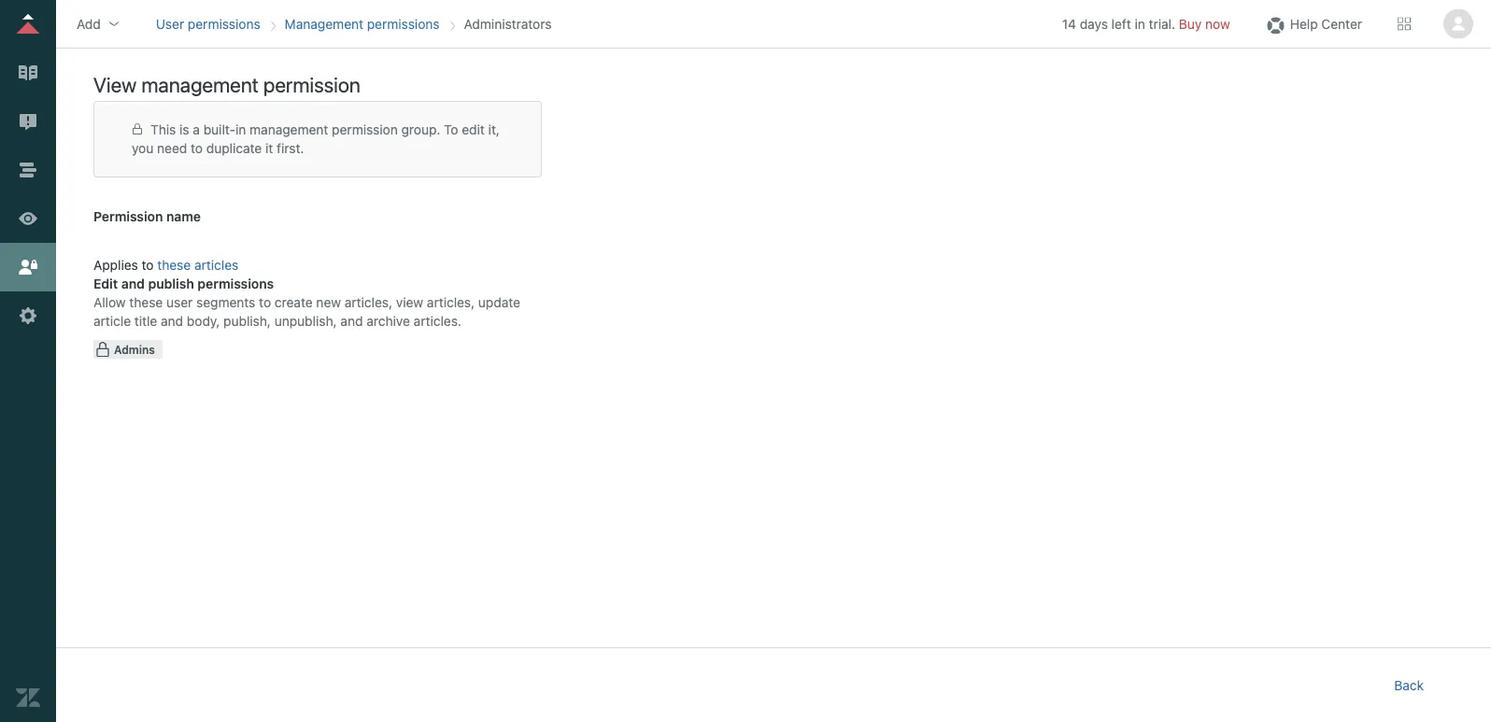 Task type: vqa. For each thing, say whether or not it's contained in the screenshot.
Events image
no



Task type: describe. For each thing, give the bounding box(es) containing it.
0 horizontal spatial to
[[142, 258, 154, 273]]

permission inside this is a built-in management permission group. to edit it, you need to duplicate it first.
[[332, 122, 398, 137]]

left
[[1112, 16, 1132, 31]]

body,
[[187, 314, 220, 329]]

2 articles, from the left
[[427, 295, 475, 310]]

permissions for management permissions
[[367, 16, 440, 31]]

user permissions link
[[156, 16, 261, 31]]

publish,
[[224, 314, 271, 329]]

applies to these articles
[[93, 258, 239, 273]]

to inside edit and publish permissions allow these user segments to create new articles, view articles, update article title and body, publish, unpublish, and archive articles.
[[259, 295, 271, 310]]

trial.
[[1149, 16, 1176, 31]]

view
[[396, 295, 424, 310]]

publish
[[148, 276, 194, 292]]

it,
[[489, 122, 500, 137]]

back button
[[1380, 667, 1440, 704]]

view
[[93, 72, 137, 96]]

administrators
[[464, 16, 552, 31]]

unpublish,
[[275, 314, 337, 329]]

help center
[[1291, 16, 1363, 31]]

customize design image
[[16, 207, 40, 231]]

2 horizontal spatial and
[[341, 314, 363, 329]]

manage articles image
[[16, 61, 40, 85]]

settings image
[[16, 304, 40, 328]]

articles.
[[414, 314, 462, 329]]

duplicate
[[206, 141, 262, 156]]

group.
[[402, 122, 441, 137]]

view management permission
[[93, 72, 361, 96]]

in inside this is a built-in management permission group. to edit it, you need to duplicate it first.
[[236, 122, 246, 137]]

days
[[1080, 16, 1109, 31]]

create
[[275, 295, 313, 310]]

name
[[166, 209, 201, 224]]

to
[[444, 122, 459, 137]]

user
[[156, 16, 184, 31]]

these inside edit and publish permissions allow these user segments to create new articles, view articles, update article title and body, publish, unpublish, and archive articles.
[[129, 295, 163, 310]]

management permissions
[[285, 16, 440, 31]]

user
[[166, 295, 193, 310]]

allow
[[93, 295, 126, 310]]

1 horizontal spatial and
[[161, 314, 183, 329]]

edit and publish permissions allow these user segments to create new articles, view articles, update article title and body, publish, unpublish, and archive articles.
[[93, 276, 521, 329]]

permission
[[93, 209, 163, 224]]

these articles link
[[157, 258, 239, 273]]

zendesk products image
[[1398, 17, 1412, 30]]

1 horizontal spatial in
[[1135, 16, 1146, 31]]

articles
[[194, 258, 239, 273]]



Task type: locate. For each thing, give the bounding box(es) containing it.
management up "a"
[[141, 72, 259, 96]]

0 vertical spatial in
[[1135, 16, 1146, 31]]

permissions up segments
[[198, 276, 274, 292]]

need
[[157, 141, 187, 156]]

to up publish,
[[259, 295, 271, 310]]

management
[[141, 72, 259, 96], [250, 122, 328, 137]]

new
[[316, 295, 341, 310]]

to up publish
[[142, 258, 154, 273]]

0 vertical spatial to
[[191, 141, 203, 156]]

permissions inside edit and publish permissions allow these user segments to create new articles, view articles, update article title and body, publish, unpublish, and archive articles.
[[198, 276, 274, 292]]

these
[[157, 258, 191, 273], [129, 295, 163, 310]]

permission
[[263, 72, 361, 96], [332, 122, 398, 137]]

zendesk image
[[16, 686, 40, 710]]

to
[[191, 141, 203, 156], [142, 258, 154, 273], [259, 295, 271, 310]]

these up publish
[[157, 258, 191, 273]]

1 vertical spatial these
[[129, 295, 163, 310]]

to down "a"
[[191, 141, 203, 156]]

archive
[[367, 314, 410, 329]]

permission up this is a built-in management permission group. to edit it, you need to duplicate it first.
[[263, 72, 361, 96]]

help
[[1291, 16, 1319, 31]]

navigation containing user permissions
[[152, 10, 556, 38]]

1 articles, from the left
[[345, 295, 393, 310]]

14
[[1063, 16, 1077, 31]]

in right left
[[1135, 16, 1146, 31]]

segments
[[196, 295, 256, 310]]

add
[[77, 16, 101, 31]]

moderate content image
[[16, 109, 40, 134]]

permissions
[[188, 16, 261, 31], [367, 16, 440, 31], [198, 276, 274, 292]]

first.
[[277, 141, 304, 156]]

0 vertical spatial management
[[141, 72, 259, 96]]

articles, up archive
[[345, 295, 393, 310]]

articles,
[[345, 295, 393, 310], [427, 295, 475, 310]]

update
[[479, 295, 521, 310]]

0 horizontal spatial in
[[236, 122, 246, 137]]

1 vertical spatial to
[[142, 258, 154, 273]]

0 horizontal spatial articles,
[[345, 295, 393, 310]]

in up the duplicate
[[236, 122, 246, 137]]

this
[[151, 122, 176, 137]]

you
[[132, 141, 154, 156]]

1 vertical spatial management
[[250, 122, 328, 137]]

navigation
[[152, 10, 556, 38]]

now
[[1206, 16, 1231, 31]]

in
[[1135, 16, 1146, 31], [236, 122, 246, 137]]

to inside this is a built-in management permission group. to edit it, you need to duplicate it first.
[[191, 141, 203, 156]]

1 vertical spatial in
[[236, 122, 246, 137]]

0 vertical spatial permission
[[263, 72, 361, 96]]

management permissions link
[[285, 16, 440, 31]]

title
[[134, 314, 157, 329]]

edit
[[462, 122, 485, 137]]

1 horizontal spatial articles,
[[427, 295, 475, 310]]

1 vertical spatial permission
[[332, 122, 398, 137]]

user permissions image
[[16, 255, 40, 280]]

2 vertical spatial to
[[259, 295, 271, 310]]

is
[[180, 122, 189, 137]]

and down user
[[161, 314, 183, 329]]

a
[[193, 122, 200, 137]]

admins
[[114, 343, 155, 356]]

back
[[1395, 678, 1425, 693]]

1 horizontal spatial to
[[191, 141, 203, 156]]

and
[[121, 276, 145, 292], [161, 314, 183, 329], [341, 314, 363, 329]]

2 horizontal spatial to
[[259, 295, 271, 310]]

permissions right user
[[188, 16, 261, 31]]

it
[[266, 141, 273, 156]]

these up title
[[129, 295, 163, 310]]

and down "applies"
[[121, 276, 145, 292]]

14 days left in trial. buy now
[[1063, 16, 1231, 31]]

buy
[[1180, 16, 1202, 31]]

applies
[[93, 258, 138, 273]]

0 horizontal spatial and
[[121, 276, 145, 292]]

user permissions
[[156, 16, 261, 31]]

and down new
[[341, 314, 363, 329]]

management
[[285, 16, 364, 31]]

center
[[1322, 16, 1363, 31]]

management inside this is a built-in management permission group. to edit it, you need to duplicate it first.
[[250, 122, 328, 137]]

edit
[[93, 276, 118, 292]]

add button
[[71, 10, 127, 38]]

help center button
[[1259, 10, 1369, 38]]

permission left group.
[[332, 122, 398, 137]]

permissions right management
[[367, 16, 440, 31]]

article
[[93, 314, 131, 329]]

built-
[[204, 122, 236, 137]]

this is a built-in management permission group. to edit it, you need to duplicate it first.
[[132, 122, 500, 156]]

permission name
[[93, 209, 201, 224]]

management up first.
[[250, 122, 328, 137]]

arrange content image
[[16, 158, 40, 182]]

permissions for user permissions
[[188, 16, 261, 31]]

articles, up articles. at the left top of the page
[[427, 295, 475, 310]]

0 vertical spatial these
[[157, 258, 191, 273]]



